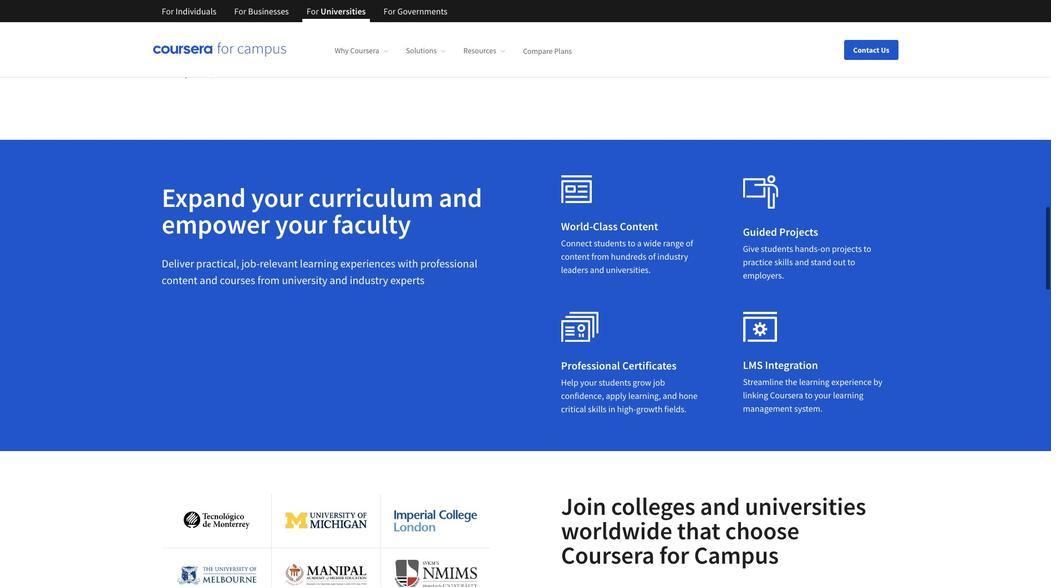 Task type: vqa. For each thing, say whether or not it's contained in the screenshot.
Introduces
no



Task type: locate. For each thing, give the bounding box(es) containing it.
industry
[[658, 251, 689, 262], [350, 273, 388, 287]]

learning inside deliver practical, job-relevant learning experiences with professional content and courses from university and industry experts
[[300, 256, 338, 270]]

world-class content connect students to a wide range of content  from hundreds of industry leaders and universities.
[[561, 219, 694, 275]]

for businesses
[[234, 6, 289, 17]]

1 horizontal spatial industry
[[658, 251, 689, 262]]

skills
[[775, 256, 793, 267], [588, 403, 607, 414]]

and inside the join colleges and universities worldwide that choose coursera for campus
[[701, 491, 740, 521]]

university of michigan image
[[285, 512, 367, 529]]

get report link
[[153, 60, 226, 86]]

students inside professional certificates help your students grow job confidence, apply learning, and hone critical skills in high-growth fields.
[[599, 377, 631, 388]]

learning down "experience"
[[833, 389, 864, 400]]

that
[[677, 515, 721, 546]]

students for certificates
[[599, 377, 631, 388]]

2 vertical spatial coursera
[[561, 540, 655, 570]]

content down deliver
[[162, 273, 198, 287]]

expand your curriculum and empower your faculty
[[162, 181, 482, 241]]

industry down range
[[658, 251, 689, 262]]

report
[[177, 67, 202, 79]]

learning right the the
[[799, 376, 830, 387]]

world-class content image
[[561, 312, 599, 342]]

1 vertical spatial learning
[[799, 376, 830, 387]]

coursera right why on the top of page
[[350, 46, 380, 56]]

1 horizontal spatial coursera
[[561, 540, 655, 570]]

us
[[881, 45, 890, 55]]

job-
[[241, 256, 260, 270]]

0 vertical spatial from
[[592, 251, 610, 262]]

industry inside deliver practical, job-relevant learning experiences with professional content and courses from university and industry experts
[[350, 273, 388, 287]]

coursera down the the
[[770, 389, 804, 400]]

from down connect
[[592, 251, 610, 262]]

manipal university image
[[285, 563, 367, 587]]

for left the these at left top
[[162, 6, 174, 17]]

strengthen
[[389, 10, 437, 24]]

to right out
[[848, 256, 856, 267]]

coursera
[[350, 46, 380, 56], [770, 389, 804, 400], [561, 540, 655, 570]]

campus
[[694, 540, 779, 570]]

1 horizontal spatial skills
[[775, 256, 793, 267]]

industry inside the world-class content connect students to a wide range of content  from hundreds of industry leaders and universities.
[[658, 251, 689, 262]]

a
[[637, 237, 642, 248]]

students up "apply"
[[599, 377, 631, 388]]

and inside the world-class content connect students to a wide range of content  from hundreds of industry leaders and universities.
[[590, 264, 604, 275]]

content up leaders
[[561, 251, 590, 262]]

resources link
[[464, 46, 505, 56]]

range
[[663, 237, 684, 248]]

join
[[561, 491, 607, 521]]

1 vertical spatial content
[[162, 273, 198, 287]]

experience
[[832, 376, 872, 387]]

skills up employers.
[[775, 256, 793, 267]]

of right range
[[686, 237, 694, 248]]

experts
[[391, 273, 425, 287]]

and inside the expand your curriculum and empower your faculty
[[439, 181, 482, 214]]

these
[[180, 10, 205, 24]]

class
[[593, 219, 618, 233]]

students down class
[[594, 237, 626, 248]]

connect
[[561, 237, 592, 248]]

use these insights to enhance your curriculum, and strengthen employment outcomes.
[[162, 10, 437, 40]]

empower
[[162, 207, 270, 241]]

0 horizontal spatial content
[[162, 273, 198, 287]]

by
[[874, 376, 883, 387]]

your
[[294, 10, 314, 24], [251, 181, 303, 214], [275, 207, 327, 241], [580, 377, 597, 388], [815, 389, 832, 400]]

banner navigation
[[153, 0, 457, 22]]

0 vertical spatial industry
[[658, 251, 689, 262]]

deliver practical, job-relevant learning experiences with professional content and courses from university and industry experts
[[162, 256, 478, 287]]

2 for from the left
[[234, 6, 246, 17]]

students inside the world-class content connect students to a wide range of content  from hundreds of industry leaders and universities.
[[594, 237, 626, 248]]

1 horizontal spatial content
[[561, 251, 590, 262]]

0 horizontal spatial learning
[[300, 256, 338, 270]]

0 horizontal spatial from
[[258, 273, 280, 287]]

employers.
[[743, 269, 785, 281]]

the
[[785, 376, 798, 387]]

of down wide
[[649, 251, 656, 262]]

for individuals
[[162, 6, 217, 17]]

certificates
[[623, 358, 677, 372]]

1 vertical spatial from
[[258, 273, 280, 287]]

worldwide
[[561, 515, 673, 546]]

from inside the world-class content connect students to a wide range of content  from hundreds of industry leaders and universities.
[[592, 251, 610, 262]]

2 horizontal spatial learning
[[833, 389, 864, 400]]

1 horizontal spatial from
[[592, 251, 610, 262]]

for left universities
[[307, 6, 319, 17]]

curriculum,
[[316, 10, 367, 24]]

for governments
[[384, 6, 448, 17]]

3 for from the left
[[307, 6, 319, 17]]

employment
[[162, 26, 219, 40]]

universities
[[745, 491, 867, 521]]

to up outcomes.
[[243, 10, 252, 24]]

1 vertical spatial industry
[[350, 273, 388, 287]]

industry down experiences
[[350, 273, 388, 287]]

students inside guided projects give students hands-on projects to practice skills and stand out to employers.
[[761, 243, 794, 254]]

4 for from the left
[[384, 6, 396, 17]]

1 vertical spatial coursera
[[770, 389, 804, 400]]

coursera down 'join'
[[561, 540, 655, 570]]

critical
[[561, 403, 587, 414]]

for up outcomes.
[[234, 6, 246, 17]]

and inside professional certificates help your students grow job confidence, apply learning, and hone critical skills in high-growth fields.
[[663, 390, 677, 401]]

content
[[620, 219, 659, 233]]

0 vertical spatial coursera
[[350, 46, 380, 56]]

0 vertical spatial content
[[561, 251, 590, 262]]

leaders
[[561, 264, 588, 275]]

0 vertical spatial of
[[686, 237, 694, 248]]

industry for of
[[658, 251, 689, 262]]

students
[[594, 237, 626, 248], [761, 243, 794, 254], [599, 377, 631, 388]]

coursera inside the join colleges and universities worldwide that choose coursera for campus
[[561, 540, 655, 570]]

integration icon image
[[743, 312, 777, 342]]

linking
[[743, 389, 769, 400]]

and inside the use these insights to enhance your curriculum, and strengthen employment outcomes.
[[369, 10, 387, 24]]

use
[[162, 10, 178, 24]]

professional
[[561, 358, 620, 372]]

job
[[653, 377, 665, 388]]

0 vertical spatial skills
[[775, 256, 793, 267]]

for left 'governments'
[[384, 6, 396, 17]]

from down relevant at the left
[[258, 273, 280, 287]]

guided
[[743, 225, 778, 238]]

deliver
[[162, 256, 194, 270]]

for for universities
[[307, 6, 319, 17]]

0 horizontal spatial industry
[[350, 273, 388, 287]]

2 horizontal spatial coursera
[[770, 389, 804, 400]]

0 vertical spatial learning
[[300, 256, 338, 270]]

from inside deliver practical, job-relevant learning experiences with professional content and courses from university and industry experts
[[258, 273, 280, 287]]

management
[[743, 403, 793, 414]]

1 horizontal spatial learning
[[799, 376, 830, 387]]

learning,
[[629, 390, 661, 401]]

practice
[[743, 256, 773, 267]]

1 for from the left
[[162, 6, 174, 17]]

students up practice
[[761, 243, 794, 254]]

to left a
[[628, 237, 636, 248]]

1 vertical spatial skills
[[588, 403, 607, 414]]

to inside lms integration streamline the learning experience by linking coursera to your learning management system.
[[805, 389, 813, 400]]

from for connect
[[592, 251, 610, 262]]

skills left in
[[588, 403, 607, 414]]

apply
[[606, 390, 627, 401]]

contact
[[854, 45, 880, 55]]

university
[[282, 273, 328, 287]]

1 vertical spatial of
[[649, 251, 656, 262]]

to inside the world-class content connect students to a wide range of content  from hundreds of industry leaders and universities.
[[628, 237, 636, 248]]

learning up university
[[300, 256, 338, 270]]

to right the projects
[[864, 243, 872, 254]]

hands-
[[795, 243, 821, 254]]

to up system.
[[805, 389, 813, 400]]

coursera inside lms integration streamline the learning experience by linking coursera to your learning management system.
[[770, 389, 804, 400]]

out
[[834, 256, 846, 267]]

industry for and
[[350, 273, 388, 287]]

2 vertical spatial learning
[[833, 389, 864, 400]]

hone
[[679, 390, 698, 401]]

contact us button
[[845, 40, 899, 60]]

content
[[561, 251, 590, 262], [162, 273, 198, 287]]

0 horizontal spatial skills
[[588, 403, 607, 414]]

content inside deliver practical, job-relevant learning experiences with professional content and courses from university and industry experts
[[162, 273, 198, 287]]

stand
[[811, 256, 832, 267]]

curriculum
[[309, 181, 434, 214]]



Task type: describe. For each thing, give the bounding box(es) containing it.
resources
[[464, 46, 497, 56]]

relevant
[[260, 256, 298, 270]]

compare plans link
[[523, 46, 572, 56]]

1 horizontal spatial of
[[686, 237, 694, 248]]

faculty
[[333, 207, 411, 241]]

experiences
[[340, 256, 396, 270]]

high-
[[617, 403, 637, 414]]

solutions link
[[406, 46, 446, 56]]

compare plans
[[523, 46, 572, 56]]

0 horizontal spatial of
[[649, 251, 656, 262]]

with
[[398, 256, 418, 270]]

content inside the world-class content connect students to a wide range of content  from hundreds of industry leaders and universities.
[[561, 251, 590, 262]]

skills inside professional certificates help your students grow job confidence, apply learning, and hone critical skills in high-growth fields.
[[588, 403, 607, 414]]

compare
[[523, 46, 553, 56]]

lms integration streamline the learning experience by linking coursera to your learning management system.
[[743, 358, 883, 414]]

growth
[[637, 403, 663, 414]]

icon website image
[[561, 175, 592, 203]]

projects
[[832, 243, 862, 254]]

outcomes.
[[221, 26, 268, 40]]

professional certificates help your students grow job confidence, apply learning, and hone critical skills in high-growth fields.
[[561, 358, 698, 414]]

in
[[609, 403, 616, 414]]

for for individuals
[[162, 6, 174, 17]]

system.
[[795, 403, 823, 414]]

learning for system.
[[799, 376, 830, 387]]

businesses
[[248, 6, 289, 17]]

courses
[[220, 273, 255, 287]]

help
[[561, 377, 579, 388]]

for universities
[[307, 6, 366, 17]]

students for class
[[594, 237, 626, 248]]

universities
[[321, 6, 366, 17]]

your inside professional certificates help your students grow job confidence, apply learning, and hone critical skills in high-growth fields.
[[580, 377, 597, 388]]

and inside guided projects give students hands-on projects to practice skills and stand out to employers.
[[795, 256, 809, 267]]

streamline
[[743, 376, 784, 387]]

join colleges and universities worldwide that choose coursera for campus
[[561, 491, 867, 570]]

tecnológico de monterrey image
[[176, 512, 258, 529]]

the university of melbourne image
[[176, 552, 257, 587]]

why coursera
[[335, 46, 380, 56]]

for for governments
[[384, 6, 396, 17]]

practical,
[[196, 256, 239, 270]]

wide
[[644, 237, 662, 248]]

why
[[335, 46, 349, 56]]

grow
[[633, 377, 652, 388]]

imperial college london image
[[395, 510, 477, 531]]

guided projects icon image
[[743, 175, 778, 208]]

colleges
[[611, 491, 696, 521]]

to inside the use these insights to enhance your curriculum, and strengthen employment outcomes.
[[243, 10, 252, 24]]

lms
[[743, 358, 763, 372]]

hundreds
[[611, 251, 647, 262]]

choose
[[726, 515, 800, 546]]

professional
[[421, 256, 478, 270]]

individuals
[[176, 6, 217, 17]]

on
[[821, 243, 831, 254]]

0 horizontal spatial coursera
[[350, 46, 380, 56]]

world-
[[561, 219, 593, 233]]

from for relevant
[[258, 273, 280, 287]]

projects
[[780, 225, 819, 238]]

coursera for campus image
[[153, 42, 286, 57]]

your inside lms integration streamline the learning experience by linking coursera to your learning management system.
[[815, 389, 832, 400]]

why coursera link
[[335, 46, 388, 56]]

for
[[660, 540, 690, 570]]

confidence,
[[561, 390, 604, 401]]

skills inside guided projects give students hands-on projects to practice skills and stand out to employers.
[[775, 256, 793, 267]]

nmims image
[[395, 560, 477, 587]]

for for businesses
[[234, 6, 246, 17]]

guided projects give students hands-on projects to practice skills and stand out to employers.
[[743, 225, 872, 281]]

learning for and
[[300, 256, 338, 270]]

your inside the use these insights to enhance your curriculum, and strengthen employment outcomes.
[[294, 10, 314, 24]]

give
[[743, 243, 760, 254]]

solutions
[[406, 46, 437, 56]]

contact us
[[854, 45, 890, 55]]

governments
[[398, 6, 448, 17]]

fields.
[[665, 403, 687, 414]]

insights
[[207, 10, 241, 24]]

expand
[[162, 181, 246, 214]]

universities.
[[606, 264, 651, 275]]

integration
[[765, 358, 819, 372]]

get
[[162, 67, 175, 79]]

plans
[[554, 46, 572, 56]]



